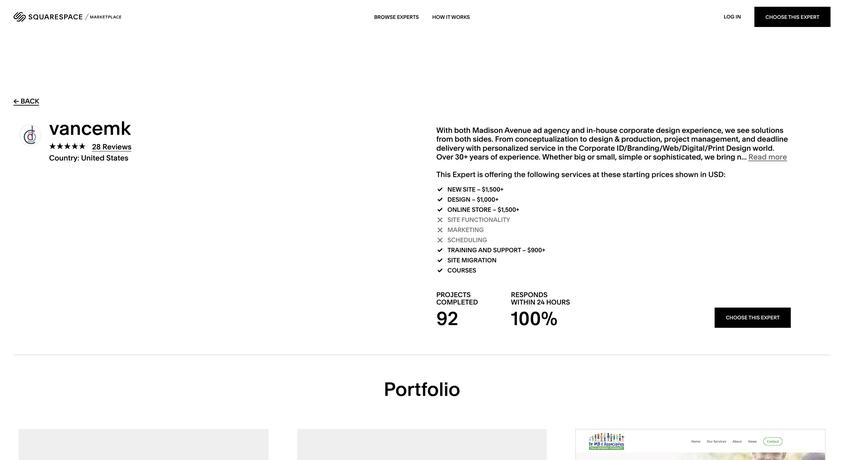 Task type: locate. For each thing, give the bounding box(es) containing it.
deadline
[[758, 135, 789, 144]]

30+
[[455, 153, 468, 162]]

new
[[448, 185, 462, 193]]

1 site from the top
[[448, 216, 461, 224]]

in
[[558, 144, 564, 153], [701, 170, 707, 179]]

expert
[[802, 14, 820, 20], [453, 170, 476, 179], [762, 314, 781, 321]]

1 horizontal spatial in
[[701, 170, 707, 179]]

1 or from the left
[[588, 153, 595, 162]]

0 horizontal spatial in
[[558, 144, 564, 153]]

and up migration
[[479, 246, 492, 254]]

and left in-
[[572, 126, 585, 135]]

1 horizontal spatial and
[[572, 126, 585, 135]]

3 full star image from the left
[[79, 143, 85, 149]]

read
[[749, 153, 767, 162]]

responds within 24 hours 100%
[[512, 291, 571, 330]]

1 vertical spatial in
[[701, 170, 707, 179]]

1 vertical spatial design
[[448, 196, 471, 203]]

0 horizontal spatial we
[[705, 153, 716, 162]]

of
[[491, 153, 498, 162]]

this expert is offering the following services at these starting prices shown in usd:
[[437, 170, 726, 179]]

0 vertical spatial this
[[789, 14, 800, 20]]

new site – $1,500+
[[448, 185, 504, 193]]

design up online
[[448, 196, 471, 203]]

ad
[[534, 126, 543, 135]]

marketing
[[448, 226, 484, 234]]

site functionality
[[448, 216, 511, 224]]

0 horizontal spatial or
[[588, 153, 595, 162]]

choose this expert link
[[755, 7, 831, 27]]

1 horizontal spatial or
[[645, 153, 652, 162]]

design left the &
[[589, 135, 614, 144]]

0 horizontal spatial this
[[437, 170, 451, 179]]

2 vertical spatial expert
[[762, 314, 781, 321]]

from
[[496, 135, 514, 144]]

the left to
[[566, 144, 578, 153]]

$1,500+ for online store – $1,500+
[[498, 206, 520, 213]]

0 vertical spatial design
[[727, 144, 752, 153]]

full star image
[[57, 143, 63, 149], [64, 143, 71, 149]]

shown
[[676, 170, 699, 179]]

reviews
[[103, 142, 132, 151]]

2 full star image from the left
[[71, 143, 78, 149]]

1 horizontal spatial full star image
[[64, 143, 71, 149]]

training
[[448, 246, 477, 254]]

1 horizontal spatial this
[[789, 14, 800, 20]]

in left usd:
[[701, 170, 707, 179]]

country
[[49, 153, 78, 163]]

solutions
[[752, 126, 784, 135]]

avenue
[[505, 126, 532, 135]]

we left 'bring'
[[705, 153, 716, 162]]

training and support – $900+
[[448, 246, 546, 254]]

1 horizontal spatial the
[[566, 144, 578, 153]]

0 horizontal spatial full star image
[[57, 143, 63, 149]]

hours
[[547, 298, 571, 306]]

how
[[433, 14, 445, 20]]

$1,500+ up $1,000+ at the top right
[[482, 185, 504, 193]]

expert for choose this expert
[[802, 14, 820, 20]]

0 horizontal spatial the
[[515, 170, 526, 179]]

browse experts link
[[375, 7, 419, 27]]

2 site from the top
[[448, 256, 461, 264]]

&
[[615, 135, 620, 144]]

site down online
[[448, 216, 461, 224]]

1 horizontal spatial we
[[726, 126, 736, 135]]

2 horizontal spatial expert
[[802, 14, 820, 20]]

2 horizontal spatial full star image
[[79, 143, 85, 149]]

and up ...
[[743, 135, 756, 144]]

whether
[[543, 153, 573, 162]]

courses
[[448, 266, 477, 274]]

in inside with both madison avenue ad agency and in-house corporate design experience, we see solutions from both sides. from conceptualization to design & production, project management, and deadline delivery with personalized service in the corporate id/branding/web/digital/print design world. over 30+ years of experience. whether big or small, simple or sophisticated, we bring n ... read more
[[558, 144, 564, 153]]

bring
[[717, 153, 736, 162]]

site migration
[[448, 256, 497, 264]]

0 horizontal spatial full star image
[[49, 143, 56, 149]]

0 vertical spatial the
[[566, 144, 578, 153]]

design up id/branding/web/digital/print
[[657, 126, 681, 135]]

simple
[[619, 153, 643, 162]]

– right site
[[477, 185, 481, 193]]

n
[[738, 153, 742, 162]]

1 vertical spatial choose
[[727, 314, 748, 321]]

how it works
[[433, 14, 470, 20]]

offering
[[485, 170, 513, 179]]

and
[[572, 126, 585, 135], [743, 135, 756, 144], [479, 246, 492, 254]]

0 horizontal spatial expert
[[453, 170, 476, 179]]

site for site migration
[[448, 256, 461, 264]]

1 vertical spatial $1,500+
[[498, 206, 520, 213]]

$1,500+
[[482, 185, 504, 193], [498, 206, 520, 213]]

0 vertical spatial $1,500+
[[482, 185, 504, 193]]

choose for choose this expert
[[727, 314, 748, 321]]

0 vertical spatial choose
[[766, 14, 788, 20]]

site
[[448, 216, 461, 224], [448, 256, 461, 264]]

or
[[588, 153, 595, 162], [645, 153, 652, 162]]

both
[[455, 126, 471, 135], [455, 135, 472, 144]]

0 horizontal spatial choose
[[727, 314, 748, 321]]

projects
[[437, 291, 471, 299]]

browse
[[375, 14, 396, 20]]

0 horizontal spatial design
[[448, 196, 471, 203]]

this
[[789, 14, 800, 20], [437, 170, 451, 179]]

it
[[447, 14, 451, 20]]

the down experience.
[[515, 170, 526, 179]]

log in link
[[725, 13, 742, 20]]

following
[[528, 170, 560, 179]]

1 horizontal spatial full star image
[[71, 143, 78, 149]]

design down the see
[[727, 144, 752, 153]]

choose this expert
[[766, 14, 820, 20]]

or right big
[[588, 153, 595, 162]]

0 vertical spatial site
[[448, 216, 461, 224]]

0 vertical spatial expert
[[802, 14, 820, 20]]

in right service
[[558, 144, 564, 153]]

choose for choose this expert
[[766, 14, 788, 20]]

experience,
[[683, 126, 724, 135]]

works
[[452, 14, 470, 20]]

or right simple
[[645, 153, 652, 162]]

1 horizontal spatial design
[[727, 144, 752, 153]]

design – $1,000+
[[448, 196, 499, 203]]

choose
[[766, 14, 788, 20], [727, 314, 748, 321]]

world.
[[753, 144, 775, 153]]

92
[[437, 307, 459, 330]]

site up courses
[[448, 256, 461, 264]]

1 vertical spatial the
[[515, 170, 526, 179]]

we left the see
[[726, 126, 736, 135]]

delivery
[[437, 144, 465, 153]]

– down new site – $1,500+
[[472, 196, 476, 203]]

– down $1,000+ at the top right
[[493, 206, 497, 213]]

–
[[477, 185, 481, 193], [472, 196, 476, 203], [493, 206, 497, 213], [523, 246, 527, 254]]

1 horizontal spatial choose
[[766, 14, 788, 20]]

$1,500+ down $1,000+ at the top right
[[498, 206, 520, 213]]

how it works link
[[433, 7, 470, 27]]

full star image
[[49, 143, 56, 149], [71, 143, 78, 149], [79, 143, 85, 149]]

1 vertical spatial we
[[705, 153, 716, 162]]

1 vertical spatial this
[[437, 170, 451, 179]]

1 full star image from the left
[[57, 143, 63, 149]]

0 vertical spatial in
[[558, 144, 564, 153]]

– left $900+
[[523, 246, 527, 254]]

years
[[470, 153, 489, 162]]

vancemk
[[49, 117, 131, 140]]

country : united states
[[49, 153, 129, 163]]

with
[[437, 126, 453, 135]]

design
[[727, 144, 752, 153], [448, 196, 471, 203]]

2 horizontal spatial and
[[743, 135, 756, 144]]

both right 'with'
[[455, 126, 471, 135]]

1 vertical spatial site
[[448, 256, 461, 264]]

is
[[478, 170, 484, 179]]

1 horizontal spatial expert
[[762, 314, 781, 321]]



Task type: vqa. For each thing, say whether or not it's contained in the screenshot.
Completed
yes



Task type: describe. For each thing, give the bounding box(es) containing it.
expert for choose this expert
[[762, 314, 781, 321]]

in-
[[587, 126, 596, 135]]

states
[[106, 153, 129, 163]]

28 reviews
[[92, 142, 132, 151]]

back
[[21, 97, 39, 105]]

log
[[725, 13, 735, 20]]

production,
[[622, 135, 663, 144]]

1 full star image from the left
[[49, 143, 56, 149]]

online store – $1,500+
[[448, 206, 520, 213]]

usd:
[[709, 170, 726, 179]]

0 vertical spatial we
[[726, 126, 736, 135]]

starting
[[623, 170, 651, 179]]

at
[[593, 170, 600, 179]]

id/branding/web/digital/print
[[617, 144, 725, 153]]

site for site functionality
[[448, 216, 461, 224]]

support
[[494, 246, 522, 254]]

site
[[463, 185, 476, 193]]

see
[[738, 126, 750, 135]]

management,
[[692, 135, 741, 144]]

browse experts
[[375, 14, 419, 20]]

with both madison avenue ad agency and in-house corporate design experience, we see solutions from both sides. from conceptualization to design & production, project management, and deadline delivery with personalized service in the corporate id/branding/web/digital/print design world. over 30+ years of experience. whether big or small, simple or sophisticated, we bring n ... read more
[[437, 126, 789, 162]]

choose this expert link
[[715, 307, 792, 328]]

sophisticated,
[[654, 153, 704, 162]]

experience.
[[500, 153, 541, 162]]

over
[[437, 153, 454, 162]]

more
[[769, 153, 788, 162]]

prices
[[652, 170, 674, 179]]

:
[[78, 153, 79, 163]]

responds
[[512, 291, 548, 299]]

this
[[749, 314, 761, 321]]

24
[[538, 298, 545, 306]]

2 full star image from the left
[[64, 143, 71, 149]]

store
[[472, 206, 492, 213]]

0 horizontal spatial and
[[479, 246, 492, 254]]

design inside with both madison avenue ad agency and in-house corporate design experience, we see solutions from both sides. from conceptualization to design & production, project management, and deadline delivery with personalized service in the corporate id/branding/web/digital/print design world. over 30+ years of experience. whether big or small, simple or sophisticated, we bring n ... read more
[[727, 144, 752, 153]]

project
[[665, 135, 690, 144]]

services
[[562, 170, 591, 179]]

to
[[581, 135, 588, 144]]

corporate
[[620, 126, 655, 135]]

projects completed 92
[[437, 291, 478, 330]]

sides.
[[473, 135, 494, 144]]

choose this expert
[[727, 314, 781, 321]]

both up 30+ in the top of the page
[[455, 135, 472, 144]]

← back
[[13, 97, 39, 105]]

from
[[437, 135, 453, 144]]

migration
[[462, 256, 497, 264]]

madison
[[473, 126, 503, 135]]

within
[[512, 298, 536, 306]]

avatar image
[[20, 125, 41, 146]]

squarespace marketplace image
[[13, 12, 121, 22]]

service
[[531, 144, 556, 153]]

these
[[602, 170, 621, 179]]

1 vertical spatial expert
[[453, 170, 476, 179]]

log in
[[725, 13, 742, 20]]

0 horizontal spatial design
[[589, 135, 614, 144]]

house
[[596, 126, 618, 135]]

in
[[736, 13, 742, 20]]

1 horizontal spatial design
[[657, 126, 681, 135]]

$1,500+ for new site – $1,500+
[[482, 185, 504, 193]]

$900+
[[528, 246, 546, 254]]

with
[[466, 144, 481, 153]]

conceptualization
[[516, 135, 579, 144]]

2 or from the left
[[645, 153, 652, 162]]

read more link
[[749, 153, 788, 162]]

personalized
[[483, 144, 529, 153]]

completed
[[437, 298, 478, 306]]

scheduling
[[448, 236, 488, 244]]

$1,000+
[[477, 196, 499, 203]]

portfolio
[[384, 378, 461, 401]]

←
[[13, 97, 19, 105]]

small,
[[597, 153, 617, 162]]

corporate
[[579, 144, 616, 153]]

functionality
[[462, 216, 511, 224]]

28
[[92, 142, 101, 151]]

big
[[575, 153, 586, 162]]

united
[[81, 153, 105, 163]]

the inside with both madison avenue ad agency and in-house corporate design experience, we see solutions from both sides. from conceptualization to design & production, project management, and deadline delivery with personalized service in the corporate id/branding/web/digital/print design world. over 30+ years of experience. whether big or small, simple or sophisticated, we bring n ... read more
[[566, 144, 578, 153]]

...
[[742, 153, 748, 162]]

agency
[[544, 126, 570, 135]]



